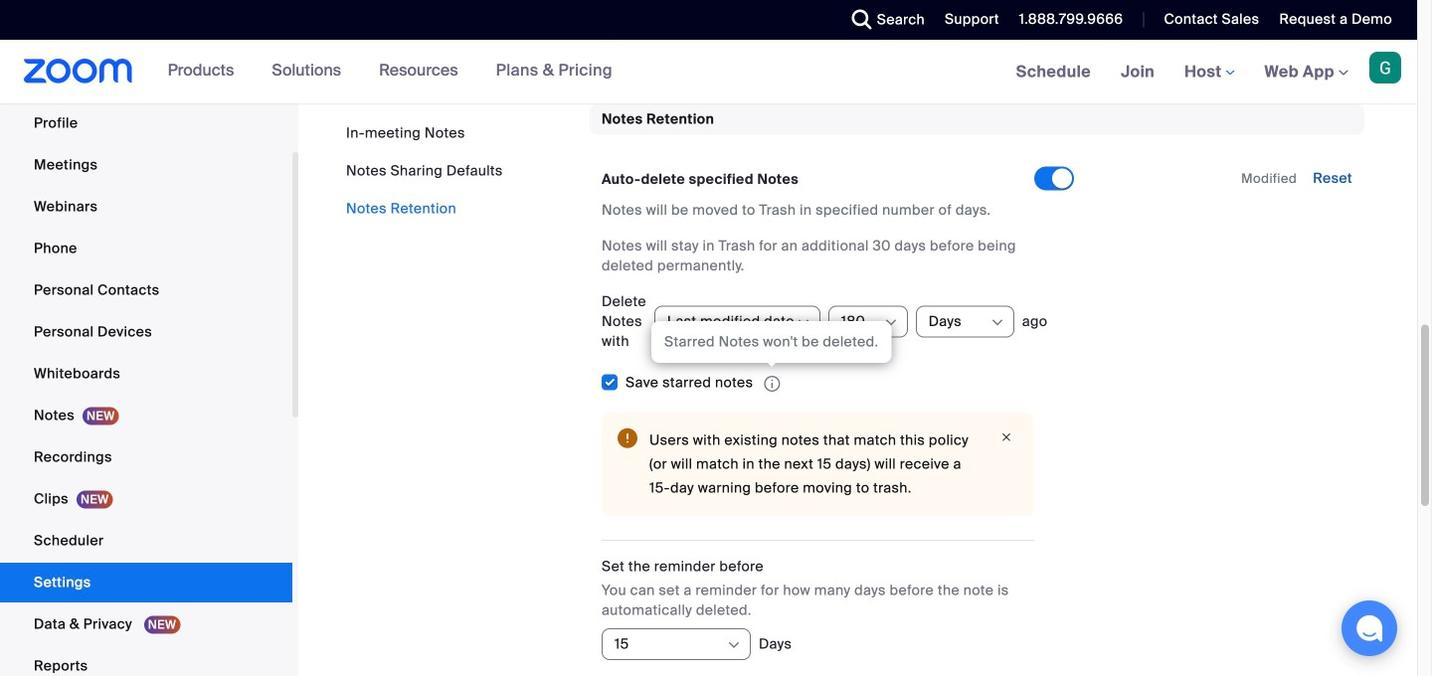Task type: vqa. For each thing, say whether or not it's contained in the screenshot.
'warning' image on the left of page
yes



Task type: describe. For each thing, give the bounding box(es) containing it.
personal menu menu
[[0, 62, 293, 677]]

0 vertical spatial show options image
[[883, 315, 899, 331]]

alert inside notes retention element
[[602, 413, 1035, 517]]

product information navigation
[[153, 40, 628, 103]]

2 show options image from the left
[[990, 315, 1006, 331]]

close image
[[995, 429, 1019, 447]]

meetings navigation
[[1002, 40, 1418, 105]]

open chat image
[[1356, 615, 1384, 643]]



Task type: locate. For each thing, give the bounding box(es) containing it.
alert
[[602, 413, 1035, 517]]

1 horizontal spatial show options image
[[883, 315, 899, 331]]

0 horizontal spatial show options image
[[726, 638, 742, 654]]

1 show options image from the left
[[796, 315, 812, 331]]

0 horizontal spatial show options image
[[796, 315, 812, 331]]

banner
[[0, 40, 1418, 105]]

warning image
[[618, 429, 638, 449]]

application inside notes retention element
[[626, 373, 788, 393]]

1 vertical spatial show options image
[[726, 638, 742, 654]]

show options image
[[883, 315, 899, 331], [726, 638, 742, 654]]

notes retention element
[[590, 104, 1365, 677]]

profile picture image
[[1370, 52, 1402, 84]]

application
[[626, 373, 788, 393]]

1 horizontal spatial show options image
[[990, 315, 1006, 331]]

zoom logo image
[[24, 59, 133, 84]]

menu bar
[[346, 123, 503, 219]]

show options image
[[796, 315, 812, 331], [990, 315, 1006, 331]]



